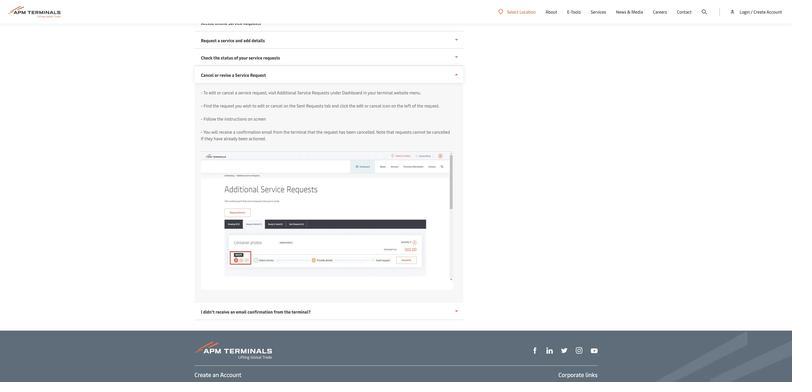 Task type: vqa. For each thing, say whether or not it's contained in the screenshot.
the bottom Meet
no



Task type: locate. For each thing, give the bounding box(es) containing it.
already
[[224, 136, 238, 141]]

check the status of your service requests
[[201, 55, 280, 61]]

1 horizontal spatial account
[[767, 9, 782, 15]]

confirmation inside i didn't receive an email confirmation from the terminal? "dropdown button"
[[247, 309, 273, 315]]

create an account
[[195, 371, 242, 379]]

1 vertical spatial create
[[195, 371, 211, 379]]

your right status
[[239, 55, 248, 61]]

twitter image
[[561, 348, 568, 354]]

1 horizontal spatial been
[[347, 129, 356, 135]]

requests down details
[[263, 55, 280, 61]]

1 horizontal spatial an
[[230, 309, 235, 315]]

facebook image
[[532, 348, 538, 354]]

receive up already
[[219, 129, 232, 135]]

visit
[[269, 90, 276, 96]]

1 horizontal spatial your
[[368, 90, 376, 96]]

service up wish on the top of page
[[238, 90, 251, 96]]

0 horizontal spatial create
[[195, 371, 211, 379]]

1 horizontal spatial that
[[387, 129, 394, 135]]

your inside dropdown button
[[239, 55, 248, 61]]

contact
[[677, 9, 692, 15]]

0 horizontal spatial on
[[248, 116, 253, 122]]

cancel or edit image
[[201, 151, 453, 290]]

request left you
[[220, 103, 234, 109]]

2 horizontal spatial cancel
[[370, 103, 382, 109]]

request inside - you will receive a confirmation email from the terminal that the request has been cancelled. note that requests cannot be cancelled if they have already been actioned.
[[324, 129, 338, 135]]

didn't
[[203, 309, 215, 315]]

1 vertical spatial requests
[[306, 103, 324, 109]]

email inside "dropdown button"
[[236, 309, 247, 315]]

1 vertical spatial receive
[[216, 309, 229, 315]]

on
[[284, 103, 288, 109], [391, 103, 396, 109], [248, 116, 253, 122]]

service up status
[[221, 38, 234, 43]]

0 horizontal spatial request
[[220, 103, 234, 109]]

cancel down revise
[[222, 90, 234, 96]]

0 vertical spatial of
[[234, 55, 238, 61]]

to
[[252, 103, 257, 109]]

requests left the tab
[[306, 103, 324, 109]]

0 vertical spatial terminal
[[377, 90, 393, 96]]

you
[[235, 103, 242, 109]]

0 vertical spatial email
[[262, 129, 272, 135]]

0 horizontal spatial been
[[239, 136, 248, 141]]

or
[[215, 72, 219, 78], [217, 90, 221, 96], [266, 103, 270, 109], [365, 103, 369, 109]]

cannot
[[413, 129, 426, 135]]

cancel or revise a service request element
[[195, 83, 463, 303]]

service inside "dropdown button"
[[228, 20, 242, 26]]

instagram link
[[576, 347, 583, 354]]

0 horizontal spatial requests
[[263, 55, 280, 61]]

create inside login / create account link
[[754, 9, 766, 15]]

the inside "dropdown button"
[[284, 309, 291, 315]]

note
[[376, 129, 386, 135]]

1 vertical spatial service
[[235, 72, 249, 78]]

requests left cannot
[[395, 129, 412, 135]]

request left has
[[324, 129, 338, 135]]

be
[[427, 129, 431, 135]]

- inside - you will receive a confirmation email from the terminal that the request has been cancelled. note that requests cannot be cancelled if they have already been actioned.
[[201, 129, 203, 135]]

request
[[220, 103, 234, 109], [324, 129, 338, 135]]

0 vertical spatial requests
[[243, 20, 261, 26]]

login
[[740, 9, 750, 15]]

1 vertical spatial your
[[368, 90, 376, 96]]

- left to
[[201, 90, 203, 96]]

from
[[273, 129, 283, 135], [274, 309, 283, 315]]

0 vertical spatial from
[[273, 129, 283, 135]]

service inside "dropdown button"
[[235, 72, 249, 78]]

1 vertical spatial email
[[236, 309, 247, 315]]

login / create account link
[[730, 0, 782, 24]]

0 vertical spatial create
[[754, 9, 766, 15]]

0 horizontal spatial terminal
[[291, 129, 307, 135]]

click
[[340, 103, 348, 109]]

0 horizontal spatial an
[[213, 371, 219, 379]]

terminal inside - you will receive a confirmation email from the terminal that the request has been cancelled. note that requests cannot be cancelled if they have already been actioned.
[[291, 129, 307, 135]]

request a service and add details button
[[195, 31, 463, 49]]

a inside - you will receive a confirmation email from the terminal that the request has been cancelled. note that requests cannot be cancelled if they have already been actioned.
[[233, 129, 235, 135]]

1 horizontal spatial create
[[754, 9, 766, 15]]

on down additional
[[284, 103, 288, 109]]

1 vertical spatial of
[[412, 103, 416, 109]]

the inside dropdown button
[[213, 55, 220, 61]]

request up request,
[[250, 72, 266, 78]]

1 vertical spatial confirmation
[[247, 309, 273, 315]]

check
[[201, 55, 212, 61]]

cancelled.
[[357, 129, 375, 135]]

- left follow
[[201, 116, 203, 122]]

your right in
[[368, 90, 376, 96]]

1 horizontal spatial edit
[[258, 103, 265, 109]]

of right status
[[234, 55, 238, 61]]

your
[[239, 55, 248, 61], [368, 90, 376, 96]]

1 vertical spatial and
[[332, 103, 339, 109]]

0 vertical spatial an
[[230, 309, 235, 315]]

i didn't receive an email confirmation from the terminal? button
[[195, 303, 463, 320]]

2 vertical spatial service
[[298, 90, 311, 96]]

- left you
[[201, 129, 203, 135]]

2 - from the top
[[201, 103, 203, 109]]

been
[[347, 129, 356, 135], [239, 136, 248, 141]]

email inside - you will receive a confirmation email from the terminal that the request has been cancelled. note that requests cannot be cancelled if they have already been actioned.
[[262, 129, 272, 135]]

0 vertical spatial request
[[220, 103, 234, 109]]

left
[[404, 103, 411, 109]]

additional
[[277, 90, 296, 96]]

account down apmt footer logo
[[220, 371, 242, 379]]

receive right didn't
[[216, 309, 229, 315]]

e-tools
[[567, 9, 581, 15]]

1 vertical spatial account
[[220, 371, 242, 379]]

and right the tab
[[332, 103, 339, 109]]

1 vertical spatial an
[[213, 371, 219, 379]]

been right has
[[347, 129, 356, 135]]

terminal
[[377, 90, 393, 96], [291, 129, 307, 135]]

service
[[221, 38, 234, 43], [249, 55, 262, 61], [238, 90, 251, 96]]

1 horizontal spatial and
[[332, 103, 339, 109]]

on right icon
[[391, 103, 396, 109]]

login / create account
[[740, 9, 782, 15]]

1 horizontal spatial email
[[262, 129, 272, 135]]

your inside cancel or revise a service request element
[[368, 90, 376, 96]]

account
[[767, 9, 782, 15], [220, 371, 242, 379]]

0 horizontal spatial of
[[234, 55, 238, 61]]

find the request you wish to edit or cancel on the sent requests tab and click the edit or cancel icon on the left of the request.
[[204, 103, 440, 109]]

menu.
[[410, 90, 421, 96]]

email
[[262, 129, 272, 135], [236, 309, 247, 315]]

- left find
[[201, 103, 203, 109]]

0 horizontal spatial edit
[[209, 90, 216, 96]]

or inside "dropdown button"
[[215, 72, 219, 78]]

an inside "dropdown button"
[[230, 309, 235, 315]]

has
[[339, 129, 346, 135]]

1 vertical spatial been
[[239, 136, 248, 141]]

1 horizontal spatial requests
[[306, 103, 324, 109]]

0 horizontal spatial requests
[[243, 20, 261, 26]]

requests
[[243, 20, 261, 26], [306, 103, 324, 109]]

cancel left icon
[[370, 103, 382, 109]]

a inside "dropdown button"
[[232, 72, 234, 78]]

1 horizontal spatial request
[[324, 129, 338, 135]]

request
[[201, 38, 217, 43], [250, 72, 266, 78]]

1 horizontal spatial requests
[[395, 129, 412, 135]]

of right left
[[412, 103, 416, 109]]

0 vertical spatial service
[[228, 20, 242, 26]]

2 vertical spatial service
[[238, 90, 251, 96]]

a down online
[[218, 38, 220, 43]]

and
[[235, 38, 242, 43], [332, 103, 339, 109]]

the
[[213, 55, 220, 61], [213, 103, 219, 109], [289, 103, 296, 109], [349, 103, 355, 109], [397, 103, 403, 109], [417, 103, 423, 109], [217, 116, 223, 122], [283, 129, 290, 135], [316, 129, 323, 135], [284, 309, 291, 315]]

been right already
[[239, 136, 248, 141]]

0 horizontal spatial email
[[236, 309, 247, 315]]

0 vertical spatial your
[[239, 55, 248, 61]]

service right revise
[[235, 72, 249, 78]]

corporate
[[559, 371, 584, 379]]

0 vertical spatial confirmation
[[236, 129, 261, 135]]

a up you
[[235, 90, 237, 96]]

instructions
[[224, 116, 247, 122]]

receive inside - you will receive a confirmation email from the terminal that the request has been cancelled. note that requests cannot be cancelled if they have already been actioned.
[[219, 129, 232, 135]]

0 horizontal spatial request
[[201, 38, 217, 43]]

service down details
[[249, 55, 262, 61]]

0 vertical spatial request
[[201, 38, 217, 43]]

they
[[205, 136, 213, 141]]

0 vertical spatial receive
[[219, 129, 232, 135]]

requests
[[263, 55, 280, 61], [395, 129, 412, 135]]

careers button
[[653, 0, 667, 24]]

follow
[[204, 116, 216, 122]]

add
[[243, 38, 251, 43]]

a right revise
[[232, 72, 234, 78]]

account right /
[[767, 9, 782, 15]]

1 horizontal spatial request
[[250, 72, 266, 78]]

from inside - you will receive a confirmation email from the terminal that the request has been cancelled. note that requests cannot be cancelled if they have already been actioned.
[[273, 129, 283, 135]]

1 vertical spatial from
[[274, 309, 283, 315]]

cancel down visit
[[271, 103, 283, 109]]

on left screen
[[248, 116, 253, 122]]

of
[[234, 55, 238, 61], [412, 103, 416, 109]]

0 vertical spatial and
[[235, 38, 242, 43]]

services
[[591, 9, 606, 15]]

1 vertical spatial request
[[250, 72, 266, 78]]

0 horizontal spatial your
[[239, 55, 248, 61]]

0 horizontal spatial that
[[308, 129, 315, 135]]

service right online
[[228, 20, 242, 26]]

- to edit or cancel a service request, visit additional service requests under dashboard in your terminal website menu.
[[201, 90, 421, 96]]

request down access
[[201, 38, 217, 43]]

1 horizontal spatial of
[[412, 103, 416, 109]]

0 horizontal spatial and
[[235, 38, 242, 43]]

confirmation inside - you will receive a confirmation email from the terminal that the request has been cancelled. note that requests cannot be cancelled if they have already been actioned.
[[236, 129, 261, 135]]

create
[[754, 9, 766, 15], [195, 371, 211, 379]]

screen
[[254, 116, 266, 122]]

and left add
[[235, 38, 242, 43]]

status
[[221, 55, 233, 61]]

cancel or revise a service request button
[[195, 66, 463, 83]]

0 vertical spatial been
[[347, 129, 356, 135]]

location
[[520, 9, 536, 15]]

shape link
[[532, 347, 538, 354]]

1 - from the top
[[201, 90, 203, 96]]

4 - from the top
[[201, 129, 203, 135]]

that
[[308, 129, 315, 135], [387, 129, 394, 135]]

0 vertical spatial requests
[[263, 55, 280, 61]]

terminal?
[[292, 309, 310, 315]]

youtube image
[[591, 349, 598, 353]]

1 horizontal spatial terminal
[[377, 90, 393, 96]]

news
[[616, 9, 626, 15]]

1 vertical spatial requests
[[395, 129, 412, 135]]

i didn't receive an email confirmation from the terminal?
[[201, 309, 310, 315]]

0 horizontal spatial account
[[220, 371, 242, 379]]

1 vertical spatial request
[[324, 129, 338, 135]]

service up sent
[[298, 90, 311, 96]]

requests under
[[312, 90, 341, 96]]

request inside cancel or revise a service request "dropdown button"
[[250, 72, 266, 78]]

requests up add
[[243, 20, 261, 26]]

1 vertical spatial terminal
[[291, 129, 307, 135]]

e-
[[567, 9, 571, 15]]

a up already
[[233, 129, 235, 135]]



Task type: describe. For each thing, give the bounding box(es) containing it.
tools
[[571, 9, 581, 15]]

0 vertical spatial service
[[221, 38, 234, 43]]

access online service requests button
[[195, 14, 463, 31]]

news & media button
[[616, 0, 643, 24]]

tab
[[324, 103, 331, 109]]

media
[[632, 9, 643, 15]]

to
[[204, 90, 208, 96]]

corporate links
[[559, 371, 598, 379]]

receive inside "dropdown button"
[[216, 309, 229, 315]]

dashboard
[[342, 90, 362, 96]]

in
[[363, 90, 367, 96]]

confirmation for email
[[247, 309, 273, 315]]

find
[[204, 103, 212, 109]]

/
[[751, 9, 753, 15]]

news & media
[[616, 9, 643, 15]]

fill 44 link
[[561, 347, 568, 354]]

1 horizontal spatial on
[[284, 103, 288, 109]]

2 horizontal spatial edit
[[357, 103, 364, 109]]

and inside cancel or revise a service request element
[[332, 103, 339, 109]]

request.
[[424, 103, 440, 109]]

of inside check the status of your service requests dropdown button
[[234, 55, 238, 61]]

contact button
[[677, 0, 692, 24]]

check the status of your service requests button
[[195, 49, 463, 66]]

confirmation for a
[[236, 129, 261, 135]]

details
[[252, 38, 265, 43]]

request a service and add details
[[201, 38, 265, 43]]

of inside cancel or revise a service request element
[[412, 103, 416, 109]]

select
[[507, 9, 519, 15]]

and inside dropdown button
[[235, 38, 242, 43]]

request inside request a service and add details dropdown button
[[201, 38, 217, 43]]

about button
[[546, 0, 557, 24]]

about
[[546, 9, 557, 15]]

instagram image
[[576, 348, 583, 354]]

sent
[[297, 103, 305, 109]]

a inside dropdown button
[[218, 38, 220, 43]]

online
[[215, 20, 227, 26]]

2 horizontal spatial on
[[391, 103, 396, 109]]

linkedin__x28_alt_x29__3_ link
[[547, 347, 553, 354]]

1 horizontal spatial cancel
[[271, 103, 283, 109]]

2 that from the left
[[387, 129, 394, 135]]

select location
[[507, 9, 536, 15]]

cancelled
[[432, 129, 450, 135]]

website
[[394, 90, 409, 96]]

i
[[201, 309, 202, 315]]

0 horizontal spatial cancel
[[222, 90, 234, 96]]

requests inside "dropdown button"
[[243, 20, 261, 26]]

from inside "dropdown button"
[[274, 309, 283, 315]]

actioned.
[[249, 136, 266, 141]]

requests inside cancel or revise a service request element
[[306, 103, 324, 109]]

3 - from the top
[[201, 116, 203, 122]]

&
[[628, 9, 631, 15]]

request,
[[252, 90, 268, 96]]

if
[[201, 136, 204, 141]]

requests inside check the status of your service requests dropdown button
[[263, 55, 280, 61]]

icon
[[383, 103, 390, 109]]

linkedin image
[[547, 348, 553, 354]]

cancel
[[201, 72, 214, 78]]

have
[[214, 136, 223, 141]]

services button
[[591, 0, 606, 24]]

1 vertical spatial service
[[249, 55, 262, 61]]

cancel or revise a service request
[[201, 72, 266, 78]]

0 vertical spatial account
[[767, 9, 782, 15]]

1 that from the left
[[308, 129, 315, 135]]

revise
[[219, 72, 231, 78]]

will
[[211, 129, 218, 135]]

follow the instructions on screen
[[204, 116, 266, 122]]

select location button
[[499, 9, 536, 15]]

e-tools button
[[567, 0, 581, 24]]

- you will receive a confirmation email from the terminal that the request has been cancelled. note that requests cannot be cancelled if they have already been actioned.
[[201, 129, 450, 141]]

apmt footer logo image
[[195, 341, 272, 360]]

links
[[586, 371, 598, 379]]

you
[[204, 129, 210, 135]]

access
[[201, 20, 214, 26]]

requests inside - you will receive a confirmation email from the terminal that the request has been cancelled. note that requests cannot be cancelled if they have already been actioned.
[[395, 129, 412, 135]]

careers
[[653, 9, 667, 15]]

access online service requests
[[201, 20, 261, 26]]

you tube link
[[591, 347, 598, 354]]

wish
[[243, 103, 252, 109]]



